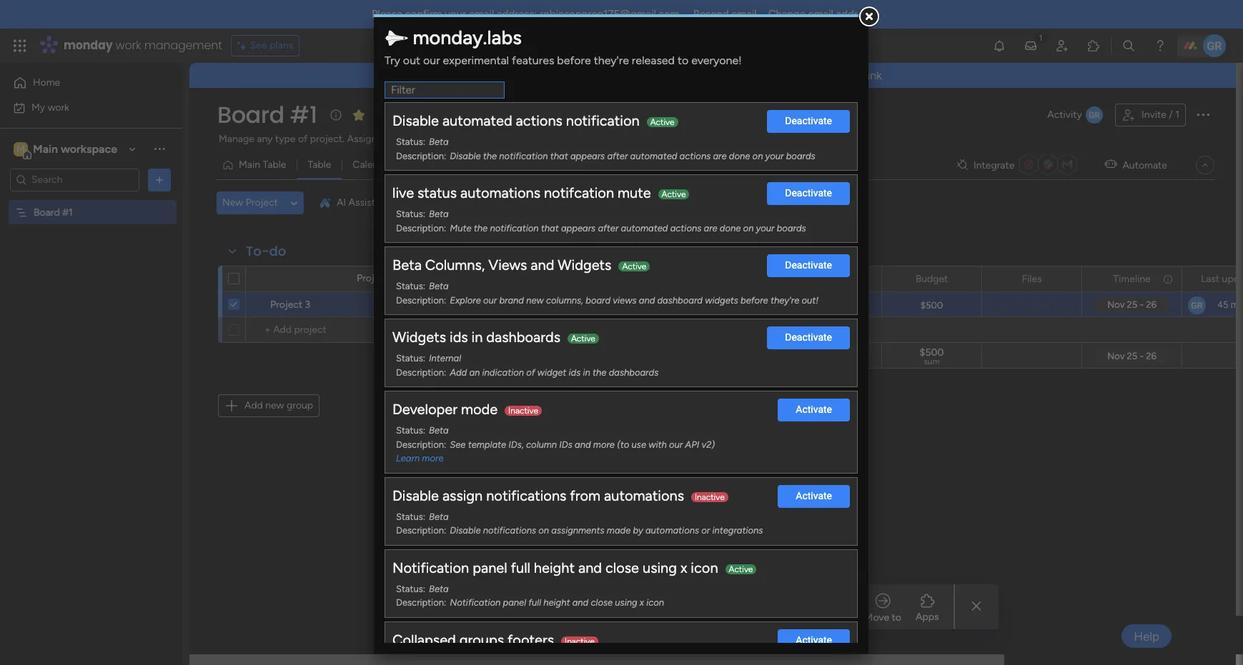 Task type: vqa. For each thing, say whether or not it's contained in the screenshot.
bottom 'x'
yes



Task type: describe. For each thing, give the bounding box(es) containing it.
and inside status: beta description: explore our brand new columns, board views and dashboard widgets before they're out!
[[639, 295, 655, 306]]

project 3
[[270, 299, 310, 311]]

0 vertical spatial full
[[511, 560, 530, 577]]

our inside the status: beta description: see template ids, column ids and more (to use with our api v2) learn more
[[669, 439, 683, 450]]

invite
[[1142, 109, 1167, 121]]

status: for disable assign notifications from automations
[[396, 512, 425, 522]]

groups
[[459, 632, 504, 649]]

resend email
[[693, 8, 757, 21]]

0 horizontal spatial of
[[298, 133, 308, 145]]

shareable
[[814, 69, 862, 82]]

columns,
[[546, 295, 583, 306]]

select product image
[[13, 39, 27, 53]]

inactive inside the "collapsed groups footers inactive"
[[565, 637, 595, 647]]

time-
[[656, 513, 682, 526]]

0 horizontal spatial in
[[472, 329, 483, 346]]

out
[[403, 54, 420, 67]]

angle down image
[[291, 198, 298, 208]]

mute
[[450, 223, 472, 233]]

boards for mute
[[777, 223, 806, 233]]

nov
[[617, 300, 634, 311]]

and inside the status: beta description: see template ids, column ids and more (to use with our api v2) learn more
[[575, 439, 591, 450]]

owner
[[520, 273, 550, 285]]

$500 for $500 sum
[[920, 347, 944, 359]]

from
[[570, 487, 601, 504]]

resend
[[693, 8, 729, 21]]

after for notifcation
[[598, 223, 619, 233]]

an
[[469, 367, 480, 378]]

deactivate for beta columns, views and widgets
[[785, 260, 832, 271]]

duplicate
[[622, 612, 665, 624]]

1 image
[[1035, 29, 1047, 45]]

learn
[[396, 453, 420, 464]]

my
[[31, 101, 45, 113]]

do
[[269, 242, 286, 260]]

project inside button
[[246, 197, 278, 209]]

and left the keep on the top left of page
[[476, 133, 492, 145]]

board #1 inside board #1 list box
[[34, 206, 73, 218]]

disable automated actions notification active
[[393, 112, 675, 129]]

v2)
[[702, 439, 715, 450]]

boards for active
[[786, 151, 816, 161]]

link
[[865, 69, 882, 82]]

remove from favorites image
[[352, 108, 366, 122]]

description: for ids
[[396, 367, 446, 378]]

selected
[[545, 589, 610, 610]]

0 horizontal spatial 1
[[445, 594, 454, 620]]

main for main workspace
[[33, 142, 58, 155]]

they're inside status: beta description: explore our brand new columns, board views and dashboard widgets before they're out!
[[771, 295, 799, 306]]

ai assistant
[[337, 197, 390, 209]]

beta for automated
[[429, 137, 449, 147]]

main table
[[239, 159, 286, 171]]

disable assign notifications from automations inactive
[[393, 487, 725, 504]]

panel inside status: beta description: notification panel full height and close using x icon
[[503, 598, 526, 608]]

live status automations notifcation mute active
[[393, 185, 686, 202]]

convert
[[815, 612, 851, 624]]

items for to
[[671, 465, 699, 478]]

dashboards inside status: internal description: add an indication of widget ids in the dashboards
[[609, 367, 659, 378]]

0 vertical spatial icon
[[691, 560, 718, 577]]

collapsed
[[393, 632, 456, 649]]

or inside status: beta description: disable notifications on assignments made by automations or integrations
[[702, 526, 710, 536]]

ids
[[559, 439, 573, 450]]

active inside live status automations notifcation mute active
[[662, 190, 686, 200]]

height inside status: beta description: notification panel full height and close using x icon
[[544, 598, 570, 608]]

status: beta description: see template ids, column ids and more (to use with our api v2) learn more
[[396, 425, 715, 464]]

add view image
[[412, 160, 418, 171]]

description: for status
[[396, 223, 446, 233]]

ai logo image
[[319, 197, 331, 209]]

to inside select multiple items to update column value, edit or move them in one single click.
[[701, 465, 712, 478]]

close inside status: beta description: notification panel full height and close using x icon
[[591, 598, 613, 608]]

add new group button
[[218, 395, 320, 418]]

0 vertical spatial automated
[[442, 112, 512, 129]]

add new group
[[245, 400, 313, 412]]

0 vertical spatial height
[[534, 560, 575, 577]]

0 vertical spatial notification
[[393, 560, 469, 577]]

to right visible
[[668, 69, 679, 82]]

this
[[567, 69, 588, 82]]

table inside button
[[263, 159, 286, 171]]

Search features search field
[[385, 81, 505, 99]]

/ for filter
[[588, 197, 592, 209]]

activity
[[1048, 109, 1082, 121]]

1 vertical spatial automations
[[604, 487, 684, 504]]

to right move at the bottom right of page
[[892, 612, 902, 624]]

disable down learn more link
[[393, 487, 439, 504]]

arrow down image
[[606, 194, 624, 212]]

collapse board header image
[[1200, 159, 1211, 171]]

deactivate button for beta columns, views and widgets
[[767, 255, 850, 278]]

monday work management
[[64, 37, 222, 54]]

help button
[[1122, 625, 1172, 648]]

$500 sum
[[920, 347, 944, 367]]

once!
[[740, 442, 772, 458]]

your for manage any type of project. assign owners, set timelines and keep track of where your project stands.
[[586, 133, 606, 145]]

last
[[1201, 273, 1220, 285]]

ai
[[337, 197, 346, 209]]

0 vertical spatial they're
[[594, 54, 629, 67]]

calendar button
[[342, 154, 403, 177]]

0 vertical spatial dashboards
[[486, 329, 561, 346]]

developer mode inactive
[[393, 401, 538, 418]]

manage
[[219, 133, 254, 145]]

0 vertical spatial automations
[[460, 185, 540, 202]]

description: inside the status: beta description: see template ids, column ids and more (to use with our api v2) learn more
[[396, 439, 446, 450]]

the inside status: internal description: add an indication of widget ids in the dashboards
[[593, 367, 607, 378]]

stands.
[[643, 133, 675, 145]]

0 vertical spatial notifications
[[486, 487, 567, 504]]

1 horizontal spatial using
[[643, 560, 677, 577]]

timelines
[[433, 133, 473, 145]]

filter
[[563, 197, 585, 209]]

columns,
[[425, 257, 485, 274]]

automated for live status automations notifcation mute
[[621, 223, 668, 233]]

0 horizontal spatial widgets
[[393, 329, 446, 346]]

to up anyone on the right of page
[[678, 54, 689, 67]]

activate button for developer mode
[[778, 399, 850, 422]]

collapsed groups footers inactive
[[393, 632, 595, 649]]

min
[[1231, 300, 1243, 310]]

invite / 1
[[1142, 109, 1180, 121]]

active inside disable automated actions notification active
[[650, 117, 675, 127]]

m
[[16, 143, 25, 155]]

new inside button
[[265, 400, 284, 412]]

to-
[[246, 242, 269, 260]]

keep
[[495, 133, 517, 145]]

status: for live status automations notifcation mute
[[396, 209, 425, 220]]

update
[[715, 465, 750, 478]]

greg robinson image
[[1203, 34, 1226, 57]]

disable up set
[[393, 112, 439, 129]]

filter / 2
[[563, 197, 600, 209]]

description: for assign
[[396, 526, 446, 536]]

active inside widgets ids in dashboards active
[[571, 334, 595, 344]]

active inside beta columns, views and widgets active
[[622, 262, 646, 272]]

views
[[613, 295, 637, 306]]

after for notification
[[607, 151, 628, 161]]

deactivate button for disable automated actions notification
[[767, 110, 850, 133]]

status: internal description: add an indication of widget ids in the dashboards
[[396, 353, 659, 378]]

that for notifcation
[[541, 223, 559, 233]]

sort / 1
[[654, 197, 686, 209]]

date
[[632, 273, 652, 285]]

1 horizontal spatial #1
[[290, 99, 317, 131]]

status
[[418, 185, 457, 202]]

see more link
[[651, 132, 696, 146]]

anyone
[[681, 69, 718, 82]]

guaranteed
[[595, 513, 653, 526]]

board #1 list box
[[0, 197, 182, 418]]

appears for notification
[[570, 151, 605, 161]]

To-do field
[[242, 242, 290, 261]]

email for resend email
[[732, 8, 757, 21]]

nov 23
[[617, 300, 647, 311]]

medium
[[714, 299, 750, 311]]

change email address link
[[768, 8, 874, 21]]

and right views
[[531, 257, 554, 274]]

0 vertical spatial x
[[681, 560, 687, 577]]

assignments
[[551, 526, 605, 536]]

status: for beta columns, views and widgets
[[396, 281, 425, 292]]

notification for notification
[[499, 151, 548, 161]]

0 vertical spatial board
[[590, 69, 620, 82]]

column inside select multiple items to update column value, edit or move them in one single click.
[[752, 465, 789, 478]]

due
[[611, 273, 629, 285]]

activate button for disable assign notifications from automations
[[778, 485, 850, 508]]

multiple for update
[[641, 442, 687, 458]]

api
[[685, 439, 699, 450]]

Last upda field
[[1197, 271, 1243, 287]]

x inside status: beta description: notification panel full height and close using x icon
[[640, 598, 644, 608]]

1 horizontal spatial board
[[217, 99, 284, 131]]

3
[[305, 299, 310, 311]]

activate for disable assign notifications from automations
[[796, 490, 832, 502]]

beta columns, views and widgets active
[[393, 257, 646, 274]]

actions for notification
[[680, 151, 711, 161]]

new
[[222, 197, 243, 209]]

automated for disable automated actions notification
[[630, 151, 677, 161]]

project for project 3
[[270, 299, 303, 311]]

2 horizontal spatial of
[[544, 133, 553, 145]]

3 activate from the top
[[796, 635, 832, 646]]

1 for sort / 1
[[682, 197, 686, 209]]

notifications inside status: beta description: disable notifications on assignments made by automations or integrations
[[483, 526, 536, 536]]

beta inside the status: beta description: see template ids, column ids and more (to use with our api v2) learn more
[[429, 425, 449, 436]]

indication
[[482, 367, 524, 378]]

disable inside status: beta description: disable the notification that appears after automated actions are done on your boards
[[450, 151, 481, 161]]

notifications image
[[992, 39, 1007, 53]]

board inside board #1 list box
[[34, 206, 60, 218]]

Search field
[[420, 193, 463, 213]]

deactivate button for widgets ids in dashboards
[[767, 327, 850, 350]]

0 horizontal spatial more
[[422, 453, 444, 464]]

Board #1 field
[[214, 99, 321, 131]]

0 vertical spatial before
[[557, 54, 591, 67]]

it
[[815, 540, 821, 553]]

of inside status: internal description: add an indication of widget ids in the dashboards
[[526, 367, 535, 378]]

table button
[[297, 154, 342, 177]]

beta for columns,
[[429, 281, 449, 292]]

actions for notifcation
[[670, 223, 702, 233]]

upda
[[1222, 273, 1243, 285]]

track
[[519, 133, 542, 145]]

deactivate for widgets ids in dashboards
[[785, 332, 832, 343]]

items for at
[[690, 442, 722, 458]]

beta for status
[[429, 209, 449, 220]]

the inside status: beta description: disable the notification that appears after automated actions are done on your boards
[[483, 151, 497, 161]]

notification panel full height and close using x icon active
[[393, 560, 753, 577]]

project for project selected
[[486, 589, 541, 610]]

address:
[[497, 8, 537, 21]]

search everything image
[[1122, 39, 1136, 53]]

brand
[[499, 295, 524, 306]]



Task type: locate. For each thing, give the bounding box(es) containing it.
1 vertical spatial height
[[544, 598, 570, 608]]

6 description: from the top
[[396, 526, 446, 536]]

1 horizontal spatial dashboards
[[609, 367, 659, 378]]

robinsongreg175@gmail.com
[[540, 8, 680, 21]]

0 horizontal spatial x
[[640, 598, 644, 608]]

1 horizontal spatial new
[[526, 295, 544, 306]]

click.
[[752, 481, 777, 494]]

2 horizontal spatial 1
[[1175, 109, 1180, 121]]

0 vertical spatial our
[[423, 54, 440, 67]]

and up selected
[[578, 560, 602, 577]]

beta inside status: beta description: disable the notification that appears after automated actions are done on your boards
[[429, 137, 449, 147]]

board down search in workspace field
[[34, 206, 60, 218]]

deactivate for disable automated actions notification
[[785, 115, 832, 127]]

delete
[[771, 612, 800, 624]]

2 status: from the top
[[396, 209, 425, 220]]

activate for developer mode
[[796, 404, 832, 416]]

help
[[1134, 630, 1160, 644]]

7 description: from the top
[[396, 598, 446, 608]]

description: inside status: beta description: mute the notification that appears after automated actions are done on your boards
[[396, 223, 446, 233]]

1 vertical spatial they're
[[771, 295, 799, 306]]

/ for invite
[[1169, 109, 1173, 121]]

table inside button
[[308, 159, 331, 171]]

status: up collapsed
[[396, 584, 425, 595]]

more left (to
[[593, 439, 615, 450]]

0 horizontal spatial before
[[557, 54, 591, 67]]

apps image
[[1087, 39, 1101, 53]]

/ left the 2
[[588, 197, 592, 209]]

3 description: from the top
[[396, 295, 446, 306]]

0 vertical spatial inactive
[[508, 406, 538, 416]]

1 vertical spatial ids
[[569, 367, 581, 378]]

v2 expand column image
[[571, 268, 581, 280]]

work inside my work button
[[48, 101, 69, 113]]

automations right by
[[646, 526, 699, 536]]

our inside status: beta description: explore our brand new columns, board views and dashboard widgets before they're out!
[[483, 295, 497, 306]]

appears for notifcation
[[561, 223, 596, 233]]

icon
[[691, 560, 718, 577], [646, 598, 664, 608]]

project.
[[310, 133, 345, 145]]

notification down person
[[490, 223, 539, 233]]

2 vertical spatial see
[[450, 439, 466, 450]]

activate button up value,
[[778, 399, 850, 422]]

full up status: beta description: notification panel full height and close using x icon
[[511, 560, 530, 577]]

close down made
[[606, 560, 639, 577]]

activity button
[[1042, 104, 1110, 127]]

on inside status: beta description: disable notifications on assignments made by automations or integrations
[[539, 526, 549, 536]]

table
[[263, 159, 286, 171], [308, 159, 331, 171]]

out!
[[802, 295, 819, 306]]

done for active
[[729, 151, 750, 161]]

0 vertical spatial close
[[606, 560, 639, 577]]

icon up duplicate
[[646, 598, 664, 608]]

1 vertical spatial $500
[[920, 347, 944, 359]]

the inside status: beta description: mute the notification that appears after automated actions are done on your boards
[[474, 223, 488, 233]]

multiple inside select multiple items to update column value, edit or move them in one single click.
[[629, 465, 669, 478]]

your for status: beta description: disable the notification that appears after automated actions are done on your boards
[[765, 151, 784, 161]]

and down date
[[639, 295, 655, 306]]

appears
[[570, 151, 605, 161], [561, 223, 596, 233]]

1 activate from the top
[[796, 404, 832, 416]]

0 vertical spatial board #1
[[217, 99, 317, 131]]

notification inside status: beta description: notification panel full height and close using x icon
[[450, 598, 501, 608]]

0 horizontal spatial main
[[33, 142, 58, 155]]

dapulse integrations image
[[957, 160, 968, 171]]

3 deactivate from the top
[[785, 260, 832, 271]]

0 vertical spatial in
[[472, 329, 483, 346]]

done
[[729, 151, 750, 161], [720, 223, 741, 233]]

type
[[275, 133, 296, 145]]

0 vertical spatial more
[[593, 439, 615, 450]]

description: down v2 search icon
[[396, 223, 446, 233]]

description: inside status: beta description: disable notifications on assignments made by automations or integrations
[[396, 526, 446, 536]]

archive
[[723, 612, 757, 624]]

1 vertical spatial #1
[[62, 206, 73, 218]]

items left 'at'
[[690, 442, 722, 458]]

invite members image
[[1055, 39, 1070, 53]]

activate down convert
[[796, 635, 832, 646]]

the left web on the right of page
[[737, 69, 754, 82]]

1 vertical spatial work
[[48, 101, 69, 113]]

1 vertical spatial full
[[528, 598, 541, 608]]

0 horizontal spatial work
[[48, 101, 69, 113]]

select multiple items to update column value, edit or move them in one single click.
[[595, 465, 820, 494]]

timeline
[[1113, 273, 1151, 285]]

height down notification panel full height and close using x icon active
[[544, 598, 570, 608]]

description: for automated
[[396, 151, 446, 161]]

beta right owners,
[[429, 137, 449, 147]]

manage any type of project. assign owners, set timelines and keep track of where your project stands.
[[219, 133, 675, 145]]

Search in workspace field
[[30, 172, 119, 188]]

automations inside status: beta description: disable notifications on assignments made by automations or integrations
[[646, 526, 699, 536]]

set
[[417, 133, 431, 145]]

email right change
[[808, 8, 834, 21]]

inactive inside developer mode inactive
[[508, 406, 538, 416]]

0 horizontal spatial board
[[34, 206, 60, 218]]

1 vertical spatial board
[[34, 206, 60, 218]]

beta for assign
[[429, 512, 449, 522]]

1 vertical spatial dashboards
[[609, 367, 659, 378]]

actions down sort / 1
[[670, 223, 702, 233]]

new inside status: beta description: explore our brand new columns, board views and dashboard widgets before they're out!
[[526, 295, 544, 306]]

in up the "an"
[[472, 329, 483, 346]]

see for see plans
[[250, 39, 267, 51]]

project for project
[[357, 272, 389, 285]]

active down columns,
[[571, 334, 595, 344]]

deactivate button for live status automations notifcation mute
[[767, 182, 850, 205]]

in left "one"
[[688, 481, 697, 494]]

on
[[721, 69, 734, 82], [753, 151, 763, 161], [743, 223, 754, 233], [539, 526, 549, 536]]

Due date field
[[608, 271, 656, 287]]

0 vertical spatial notification
[[566, 112, 640, 129]]

2 deactivate from the top
[[785, 188, 832, 199]]

before
[[557, 54, 591, 67], [741, 295, 768, 306]]

status: inside status: beta description: disable the notification that appears after automated actions are done on your boards
[[396, 137, 425, 147]]

4 status: from the top
[[396, 353, 425, 364]]

1 horizontal spatial email
[[732, 8, 757, 21]]

using inside status: beta description: notification panel full height and close using x icon
[[615, 598, 637, 608]]

disable inside status: beta description: disable notifications on assignments made by automations or integrations
[[450, 526, 481, 536]]

work for my
[[48, 101, 69, 113]]

beta down developer
[[429, 425, 449, 436]]

2 email from the left
[[732, 8, 757, 21]]

your for status: beta description: mute the notification that appears after automated actions are done on your boards
[[756, 223, 775, 233]]

deactivate
[[785, 115, 832, 127], [785, 188, 832, 199], [785, 260, 832, 271], [785, 332, 832, 343]]

please
[[372, 8, 402, 21]]

2 deactivate button from the top
[[767, 182, 850, 205]]

widgets
[[705, 295, 738, 306]]

owners,
[[379, 133, 414, 145]]

multiple
[[641, 442, 687, 458], [629, 465, 669, 478]]

that inside status: beta description: disable the notification that appears after automated actions are done on your boards
[[550, 151, 568, 161]]

email for change email address
[[808, 8, 834, 21]]

select
[[595, 465, 626, 478]]

activate button down convert
[[778, 630, 850, 653]]

are for active
[[713, 151, 727, 161]]

1 horizontal spatial widgets
[[558, 257, 612, 274]]

work for monday
[[116, 37, 141, 54]]

x up duplicate
[[640, 598, 644, 608]]

items inside select multiple items to update column value, edit or move them in one single click.
[[671, 465, 699, 478]]

panel up status: beta description: notification panel full height and close using x icon
[[473, 560, 507, 577]]

appears inside status: beta description: mute the notification that appears after automated actions are done on your boards
[[561, 223, 596, 233]]

1 horizontal spatial see
[[450, 439, 466, 450]]

inactive up ids,
[[508, 406, 538, 416]]

0 vertical spatial after
[[607, 151, 628, 161]]

change email address
[[768, 8, 874, 21]]

0 vertical spatial ids
[[450, 329, 468, 346]]

move
[[865, 612, 890, 624]]

using
[[643, 560, 677, 577], [615, 598, 637, 608]]

to-do
[[246, 242, 286, 260]]

beta inside status: beta description: explore our brand new columns, board views and dashboard widgets before they're out!
[[429, 281, 449, 292]]

status: inside status: beta description: notification panel full height and close using x icon
[[396, 584, 425, 595]]

1 horizontal spatial with
[[781, 69, 803, 82]]

that down live status automations notifcation mute active
[[541, 223, 559, 233]]

$500 for $500
[[921, 300, 943, 311]]

inactive
[[508, 406, 538, 416], [695, 492, 725, 502], [565, 637, 595, 647]]

1 vertical spatial notification
[[450, 598, 501, 608]]

they're left out!
[[771, 295, 799, 306]]

1 horizontal spatial ids
[[569, 367, 581, 378]]

0 vertical spatial new
[[526, 295, 544, 306]]

0 vertical spatial boards
[[786, 151, 816, 161]]

full inside status: beta description: notification panel full height and close using x icon
[[528, 598, 541, 608]]

see inside see plans button
[[250, 39, 267, 51]]

monday.labs
[[408, 26, 522, 49]]

2 vertical spatial in
[[688, 481, 697, 494]]

status: inside the status: beta description: see template ids, column ids and more (to use with our api v2) learn more
[[396, 425, 425, 436]]

0 horizontal spatial dashboards
[[486, 329, 561, 346]]

2 vertical spatial automated
[[621, 223, 668, 233]]

0 horizontal spatial inactive
[[508, 406, 538, 416]]

actions inside status: beta description: mute the notification that appears after automated actions are done on your boards
[[670, 223, 702, 233]]

1 vertical spatial see
[[652, 132, 669, 144]]

1 for invite / 1
[[1175, 109, 1180, 121]]

try out our experimental features before they're released to everyone!
[[385, 54, 742, 67]]

description: inside status: beta description: notification panel full height and close using x icon
[[396, 598, 446, 608]]

main right workspace image
[[33, 142, 58, 155]]

1 vertical spatial after
[[598, 223, 619, 233]]

main inside workspace selection element
[[33, 142, 58, 155]]

4 deactivate from the top
[[785, 332, 832, 343]]

status: inside status: beta description: disable notifications on assignments made by automations or integrations
[[396, 512, 425, 522]]

option
[[0, 199, 182, 202]]

1 vertical spatial icon
[[646, 598, 664, 608]]

/ right invite
[[1169, 109, 1173, 121]]

automated inside status: beta description: disable the notification that appears after automated actions are done on your boards
[[630, 151, 677, 161]]

1 deactivate from the top
[[785, 115, 832, 127]]

notes
[[818, 273, 846, 285]]

of left widget
[[526, 367, 535, 378]]

views
[[489, 257, 527, 274]]

multiple up 'move'
[[629, 465, 669, 478]]

2 activate from the top
[[796, 490, 832, 502]]

items
[[690, 442, 722, 458], [671, 465, 699, 478]]

1 horizontal spatial board #1
[[217, 99, 317, 131]]

full up 'footers'
[[528, 598, 541, 608]]

description: for panel
[[396, 598, 446, 608]]

value,
[[791, 465, 820, 478]]

person button
[[470, 192, 533, 214]]

2 horizontal spatial our
[[669, 439, 683, 450]]

done inside status: beta description: disable the notification that appears after automated actions are done on your boards
[[729, 151, 750, 161]]

show board description image
[[327, 108, 344, 122]]

beta inside status: beta description: notification panel full height and close using x icon
[[429, 584, 449, 595]]

by
[[633, 526, 643, 536]]

mute
[[618, 185, 651, 202]]

column inside the status: beta description: see template ids, column ids and more (to use with our api v2) learn more
[[526, 439, 557, 450]]

automations up "guaranteed time-saver ;)"
[[604, 487, 684, 504]]

0 horizontal spatial icon
[[646, 598, 664, 608]]

1 vertical spatial appears
[[561, 223, 596, 233]]

2 horizontal spatial inactive
[[695, 492, 725, 502]]

are inside status: beta description: mute the notification that appears after automated actions are done on your boards
[[704, 223, 718, 233]]

help image
[[1153, 39, 1167, 53]]

add left group
[[245, 400, 263, 412]]

1 vertical spatial or
[[702, 526, 710, 536]]

active right mute
[[662, 190, 686, 200]]

#1 inside list box
[[62, 206, 73, 218]]

status: down developer
[[396, 425, 425, 436]]

actions down more
[[680, 151, 711, 161]]

beta inside status: beta description: disable notifications on assignments made by automations or integrations
[[429, 512, 449, 522]]

1 horizontal spatial add
[[450, 367, 467, 378]]

description: up collapsed
[[396, 598, 446, 608]]

;)
[[711, 513, 718, 526]]

1 deactivate button from the top
[[767, 110, 850, 133]]

boards inside status: beta description: disable the notification that appears after automated actions are done on your boards
[[786, 151, 816, 161]]

monday
[[64, 37, 113, 54]]

see more
[[652, 132, 695, 144]]

1 horizontal spatial they're
[[771, 295, 799, 306]]

1 horizontal spatial x
[[681, 560, 687, 577]]

status: for notification panel full height and close using x icon
[[396, 584, 425, 595]]

web
[[757, 69, 778, 82]]

0 vertical spatial items
[[690, 442, 722, 458]]

beta for panel
[[429, 584, 449, 595]]

ids up internal
[[450, 329, 468, 346]]

template
[[468, 439, 506, 450]]

or inside select multiple items to update column value, edit or move them in one single click.
[[617, 481, 627, 494]]

icon inside status: beta description: notification panel full height and close using x icon
[[646, 598, 664, 608]]

to up "one"
[[701, 465, 712, 478]]

Budget field
[[912, 271, 952, 287]]

learn more link
[[396, 453, 444, 464]]

apps
[[916, 611, 939, 623]]

1 table from the left
[[263, 159, 286, 171]]

1 vertical spatial more
[[422, 453, 444, 464]]

actions inside status: beta description: disable the notification that appears after automated actions are done on your boards
[[680, 151, 711, 161]]

1 vertical spatial inactive
[[695, 492, 725, 502]]

our left api
[[669, 439, 683, 450]]

status: inside status: beta description: mute the notification that appears after automated actions are done on your boards
[[396, 209, 425, 220]]

status: beta description: notification panel full height and close using x icon
[[396, 584, 664, 608]]

status: up the add view icon
[[396, 137, 425, 147]]

2 horizontal spatial email
[[808, 8, 834, 21]]

with left a
[[781, 69, 803, 82]]

after inside status: beta description: disable the notification that appears after automated actions are done on your boards
[[607, 151, 628, 161]]

workspace selection element
[[14, 140, 119, 159]]

on inside status: beta description: disable the notification that appears after automated actions are done on your boards
[[753, 151, 763, 161]]

add inside status: internal description: add an indication of widget ids in the dashboards
[[450, 367, 467, 378]]

see inside see more link
[[652, 132, 669, 144]]

main inside button
[[239, 159, 260, 171]]

with inside the status: beta description: see template ids, column ids and more (to use with our api v2) learn more
[[649, 439, 667, 450]]

board left is in the right top of the page
[[590, 69, 620, 82]]

column up click.
[[752, 465, 789, 478]]

height
[[534, 560, 575, 577], [544, 598, 570, 608]]

1 horizontal spatial more
[[593, 439, 615, 450]]

email up monday.labs
[[469, 8, 494, 21]]

notification
[[566, 112, 640, 129], [499, 151, 548, 161], [490, 223, 539, 233]]

main down manage
[[239, 159, 260, 171]]

active down integrations
[[729, 565, 753, 575]]

ids inside status: internal description: add an indication of widget ids in the dashboards
[[569, 367, 581, 378]]

and down notification panel full height and close using x icon active
[[572, 598, 589, 608]]

0 horizontal spatial see
[[250, 39, 267, 51]]

0 horizontal spatial new
[[265, 400, 284, 412]]

/ right sort
[[676, 197, 679, 209]]

status: down learn
[[396, 512, 425, 522]]

main table button
[[217, 154, 297, 177]]

are for mute
[[704, 223, 718, 233]]

invite / 1 button
[[1115, 104, 1186, 127]]

inactive down selected
[[565, 637, 595, 647]]

1 vertical spatial add
[[245, 400, 263, 412]]

deactivate button
[[767, 110, 850, 133], [767, 182, 850, 205], [767, 255, 850, 278], [767, 327, 850, 350]]

deactivate for live status automations notifcation mute
[[785, 188, 832, 199]]

notification up status: beta description: disable the notification that appears after automated actions are done on your boards
[[566, 112, 640, 129]]

disable
[[393, 112, 439, 129], [450, 151, 481, 161], [393, 487, 439, 504], [450, 526, 481, 536]]

height up project selected
[[534, 560, 575, 577]]

that down 'where'
[[550, 151, 568, 161]]

status: inside status: internal description: add an indication of widget ids in the dashboards
[[396, 353, 425, 364]]

description: for columns,
[[396, 295, 446, 306]]

6 status: from the top
[[396, 512, 425, 522]]

they're
[[594, 54, 629, 67], [771, 295, 799, 306]]

1 vertical spatial using
[[615, 598, 637, 608]]

disable down assign
[[450, 526, 481, 536]]

status: down live
[[396, 209, 425, 220]]

or left the ;)
[[702, 526, 710, 536]]

ids
[[450, 329, 468, 346], [569, 367, 581, 378]]

board #1 up any
[[217, 99, 317, 131]]

assistant
[[349, 197, 390, 209]]

appears down filter / 2
[[561, 223, 596, 233]]

#1 down search in workspace field
[[62, 206, 73, 218]]

status: down columns,
[[396, 281, 425, 292]]

0 horizontal spatial column
[[526, 439, 557, 450]]

5 status: from the top
[[396, 425, 425, 436]]

before inside status: beta description: explore our brand new columns, board views and dashboard widgets before they're out!
[[741, 295, 768, 306]]

in inside select multiple items to update column value, edit or move them in one single click.
[[688, 481, 697, 494]]

notification inside status: beta description: mute the notification that appears after automated actions are done on your boards
[[490, 223, 539, 233]]

explore
[[450, 295, 481, 306]]

visible
[[633, 69, 665, 82]]

Owner field
[[517, 271, 554, 287]]

of right track
[[544, 133, 553, 145]]

3 status: from the top
[[396, 281, 425, 292]]

boards inside status: beta description: mute the notification that appears after automated actions are done on your boards
[[777, 223, 806, 233]]

main for main table
[[239, 159, 260, 171]]

new left group
[[265, 400, 284, 412]]

5 description: from the top
[[396, 439, 446, 450]]

got it link
[[785, 537, 831, 557]]

0 horizontal spatial email
[[469, 8, 494, 21]]

2 vertical spatial automations
[[646, 526, 699, 536]]

on inside status: beta description: mute the notification that appears after automated actions are done on your boards
[[743, 223, 754, 233]]

0 vertical spatial add
[[450, 367, 467, 378]]

Files field
[[1018, 271, 1046, 287]]

4 description: from the top
[[396, 367, 446, 378]]

1 vertical spatial widgets
[[393, 329, 446, 346]]

beta down assign
[[429, 512, 449, 522]]

full
[[511, 560, 530, 577], [528, 598, 541, 608]]

1 horizontal spatial /
[[676, 197, 679, 209]]

move
[[630, 481, 657, 494]]

0 horizontal spatial #1
[[62, 206, 73, 218]]

1 vertical spatial activate button
[[778, 485, 850, 508]]

in inside status: internal description: add an indication of widget ids in the dashboards
[[583, 367, 590, 378]]

our left brand
[[483, 295, 497, 306]]

1 email from the left
[[469, 8, 494, 21]]

see left more
[[652, 132, 669, 144]]

active up stands.
[[650, 117, 675, 127]]

close
[[606, 560, 639, 577], [591, 598, 613, 608]]

after inside status: beta description: mute the notification that appears after automated actions are done on your boards
[[598, 223, 619, 233]]

your inside status: beta description: disable the notification that appears after automated actions are done on your boards
[[765, 151, 784, 161]]

boards
[[786, 151, 816, 161], [777, 223, 806, 233]]

in right widget
[[583, 367, 590, 378]]

of right type
[[298, 133, 308, 145]]

files
[[1022, 273, 1042, 285]]

3 email from the left
[[808, 8, 834, 21]]

v2 search image
[[409, 195, 420, 211]]

see left template
[[450, 439, 466, 450]]

due date
[[611, 273, 652, 285]]

done inside status: beta description: mute the notification that appears after automated actions are done on your boards
[[720, 223, 741, 233]]

done for mute
[[720, 223, 741, 233]]

7 status: from the top
[[396, 584, 425, 595]]

actions up track
[[516, 112, 563, 129]]

more
[[672, 132, 695, 144]]

where
[[556, 133, 584, 145]]

management
[[144, 37, 222, 54]]

see for see more
[[652, 132, 669, 144]]

are inside status: beta description: disable the notification that appears after automated actions are done on your boards
[[713, 151, 727, 161]]

and inside status: beta description: notification panel full height and close using x icon
[[572, 598, 589, 608]]

status: for disable automated actions notification
[[396, 137, 425, 147]]

calendar
[[353, 159, 393, 171]]

Timeline field
[[1110, 271, 1154, 287]]

see plans button
[[231, 35, 300, 56]]

status: inside status: beta description: explore our brand new columns, board views and dashboard widgets before they're out!
[[396, 281, 425, 292]]

2 activate button from the top
[[778, 485, 850, 508]]

widgets
[[558, 257, 612, 274], [393, 329, 446, 346]]

beta left columns,
[[393, 257, 422, 274]]

column information image
[[1163, 273, 1174, 285]]

automated down sort
[[621, 223, 668, 233]]

main
[[33, 142, 58, 155], [239, 159, 260, 171]]

see
[[250, 39, 267, 51], [652, 132, 669, 144], [450, 439, 466, 450]]

that inside status: beta description: mute the notification that appears after automated actions are done on your boards
[[541, 223, 559, 233]]

workspace image
[[14, 141, 28, 157]]

description: down assign
[[396, 526, 446, 536]]

description: down set
[[396, 151, 446, 161]]

activate button down value,
[[778, 485, 850, 508]]

your
[[445, 8, 466, 21], [586, 133, 606, 145], [765, 151, 784, 161], [756, 223, 775, 233]]

1 activate button from the top
[[778, 399, 850, 422]]

0 vertical spatial that
[[550, 151, 568, 161]]

panel up 'footers'
[[503, 598, 526, 608]]

board inside status: beta description: explore our brand new columns, board views and dashboard widgets before they're out!
[[586, 295, 611, 306]]

single
[[721, 481, 750, 494]]

notifications down disable assign notifications from automations inactive
[[483, 526, 536, 536]]

1 vertical spatial done
[[720, 223, 741, 233]]

3 deactivate button from the top
[[767, 255, 850, 278]]

beta down status
[[429, 209, 449, 220]]

autopilot image
[[1105, 155, 1117, 174]]

multiple up the them on the bottom right of the page
[[641, 442, 687, 458]]

1 vertical spatial panel
[[503, 598, 526, 608]]

2 description: from the top
[[396, 223, 446, 233]]

2 table from the left
[[308, 159, 331, 171]]

that for notification
[[550, 151, 568, 161]]

beta inside status: beta description: mute the notification that appears after automated actions are done on your boards
[[429, 209, 449, 220]]

home button
[[9, 71, 154, 94]]

column left ids
[[526, 439, 557, 450]]

0 vertical spatial actions
[[516, 112, 563, 129]]

1 inside button
[[1175, 109, 1180, 121]]

x down saver at the right bottom
[[681, 560, 687, 577]]

1 vertical spatial activate
[[796, 490, 832, 502]]

0 vertical spatial column
[[526, 439, 557, 450]]

add left the "an"
[[450, 367, 467, 378]]

2 horizontal spatial /
[[1169, 109, 1173, 121]]

the right mute
[[474, 223, 488, 233]]

description: inside status: beta description: explore our brand new columns, board views and dashboard widgets before they're out!
[[396, 295, 446, 306]]

internal
[[429, 353, 461, 364]]

0 horizontal spatial add
[[245, 400, 263, 412]]

inactive inside disable assign notifications from automations inactive
[[695, 492, 725, 502]]

1 vertical spatial new
[[265, 400, 284, 412]]

add inside add new group button
[[245, 400, 263, 412]]

1 description: from the top
[[396, 151, 446, 161]]

0 horizontal spatial ids
[[450, 329, 468, 346]]

1 vertical spatial automated
[[630, 151, 677, 161]]

automated
[[442, 112, 512, 129], [630, 151, 677, 161], [621, 223, 668, 233]]

0 vertical spatial panel
[[473, 560, 507, 577]]

description: inside status: internal description: add an indication of widget ids in the dashboards
[[396, 367, 446, 378]]

appears down 'where'
[[570, 151, 605, 161]]

multiple for select
[[629, 465, 669, 478]]

0 vertical spatial 1
[[1175, 109, 1180, 121]]

integrate
[[974, 159, 1015, 171]]

0 horizontal spatial board #1
[[34, 206, 73, 218]]

/ for sort
[[676, 197, 679, 209]]

notification inside status: beta description: disable the notification that appears after automated actions are done on your boards
[[499, 151, 548, 161]]

0 vertical spatial are
[[713, 151, 727, 161]]

active inside notification panel full height and close using x icon active
[[729, 565, 753, 575]]

Notes field
[[815, 271, 849, 287]]

table down project.
[[308, 159, 331, 171]]

0 vertical spatial activate
[[796, 404, 832, 416]]

0 horizontal spatial /
[[588, 197, 592, 209]]

sum
[[924, 357, 940, 367]]

email right 'resend'
[[732, 8, 757, 21]]

/ inside button
[[1169, 109, 1173, 121]]

1 vertical spatial board
[[586, 295, 611, 306]]

more right learn
[[422, 453, 444, 464]]

status: for widgets ids in dashboards
[[396, 353, 425, 364]]

3 activate button from the top
[[778, 630, 850, 653]]

your inside status: beta description: mute the notification that appears after automated actions are done on your boards
[[756, 223, 775, 233]]

2 vertical spatial activate
[[796, 635, 832, 646]]

2 horizontal spatial see
[[652, 132, 669, 144]]

try
[[385, 54, 400, 67]]

guaranteed time-saver ;)
[[595, 513, 718, 526]]

widgets up internal
[[393, 329, 446, 346]]

automated inside status: beta description: mute the notification that appears after automated actions are done on your boards
[[621, 223, 668, 233]]

inbox image
[[1024, 39, 1038, 53]]

4 deactivate button from the top
[[767, 327, 850, 350]]

0 vertical spatial work
[[116, 37, 141, 54]]

1 horizontal spatial 1
[[682, 197, 686, 209]]

notification for notifcation
[[490, 223, 539, 233]]

appears inside status: beta description: disable the notification that appears after automated actions are done on your boards
[[570, 151, 605, 161]]

0 vertical spatial activate button
[[778, 399, 850, 422]]

description: left explore
[[396, 295, 446, 306]]

1 status: from the top
[[396, 137, 425, 147]]

23
[[636, 300, 647, 311]]

see inside the status: beta description: see template ids, column ids and more (to use with our api v2) learn more
[[450, 439, 466, 450]]

activate button
[[778, 399, 850, 422], [778, 485, 850, 508], [778, 630, 850, 653]]

they're up is in the right top of the page
[[594, 54, 629, 67]]



